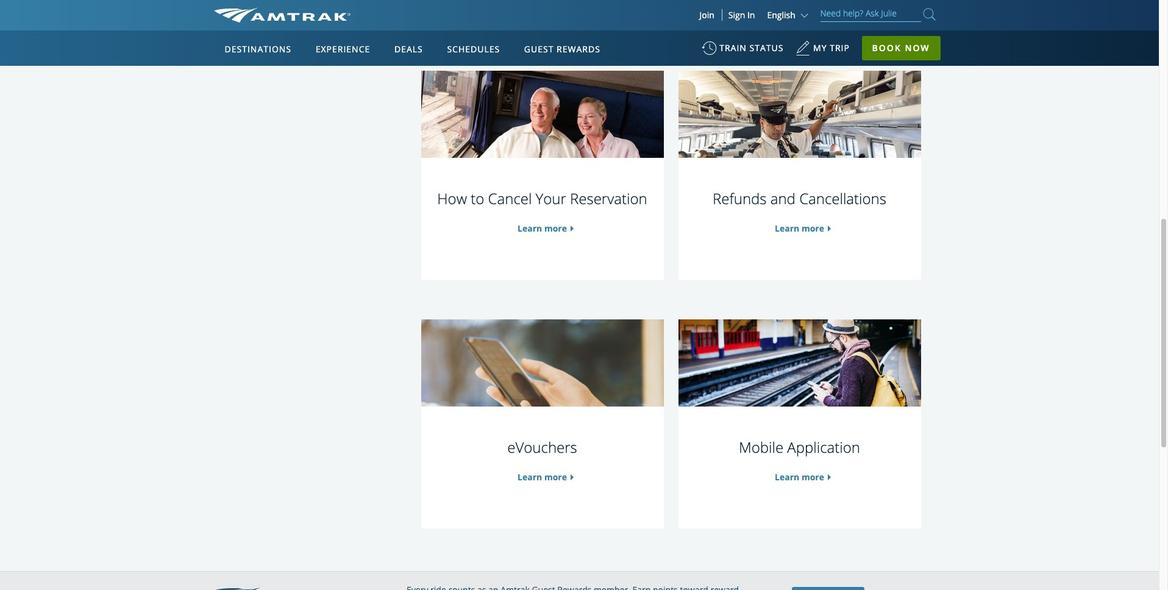 Task type: vqa. For each thing, say whether or not it's contained in the screenshot.
'Seeking'
no



Task type: locate. For each thing, give the bounding box(es) containing it.
train status
[[720, 42, 784, 54]]

learn for refunds and cancellations
[[775, 223, 800, 234]]

experience
[[316, 43, 370, 55]]

learn more down how to cancel your reservation
[[518, 223, 567, 234]]

in
[[747, 9, 755, 21]]

learn more link down evouchers
[[518, 471, 567, 483]]

my trip
[[813, 42, 850, 54]]

learn down mobile application
[[775, 471, 800, 483]]

banner
[[0, 0, 1159, 282]]

sign
[[729, 9, 745, 21]]

to
[[471, 188, 484, 208]]

learn more
[[518, 223, 567, 234], [775, 223, 824, 234], [518, 471, 567, 483], [775, 471, 824, 483]]

english button
[[767, 9, 811, 21]]

more for how to cancel your reservation
[[544, 223, 567, 234]]

schedules link
[[442, 30, 505, 66]]

mobile
[[739, 437, 784, 457]]

guest
[[524, 43, 554, 55]]

and
[[771, 188, 796, 208]]

application inside banner
[[259, 102, 552, 272]]

learn
[[518, 223, 542, 234], [775, 223, 800, 234], [518, 471, 542, 483], [775, 471, 800, 483]]

more down evouchers
[[544, 471, 567, 483]]

more down refunds and cancellations
[[802, 223, 824, 234]]

mobile application
[[739, 437, 860, 457]]

learn more down mobile application
[[775, 471, 824, 483]]

learn more link down refunds and cancellations
[[775, 223, 824, 234]]

amtrak image
[[214, 8, 350, 23]]

learn down and
[[775, 223, 800, 234]]

refunds
[[713, 188, 767, 208]]

application
[[259, 102, 552, 272]]

amtrak guest rewards image
[[214, 588, 358, 590]]

how to cancel your reservation
[[437, 188, 647, 208]]

how
[[437, 188, 467, 208]]

learn more link down how to cancel your reservation
[[518, 223, 567, 234]]

learn for mobile application
[[775, 471, 800, 483]]

learn more for mobile application
[[775, 471, 824, 483]]

more
[[544, 223, 567, 234], [802, 223, 824, 234], [544, 471, 567, 483], [802, 471, 824, 483]]

train status link
[[702, 37, 784, 66]]

learn more link down mobile application
[[775, 471, 824, 483]]

search icon image
[[923, 6, 936, 23]]

secondary navigation
[[214, 0, 397, 553]]

learn more down refunds and cancellations
[[775, 223, 824, 234]]

more down application
[[802, 471, 824, 483]]

my
[[813, 42, 827, 54]]

evouchers
[[507, 437, 577, 457]]

cancel
[[488, 188, 532, 208]]

more down your
[[544, 223, 567, 234]]

guest rewards button
[[519, 32, 605, 66]]

learn down evouchers
[[518, 471, 542, 483]]

learn more down evouchers
[[518, 471, 567, 483]]

status
[[750, 42, 784, 54]]

learn more link
[[518, 223, 567, 234], [775, 223, 824, 234], [518, 471, 567, 483], [775, 471, 824, 483]]

now
[[905, 42, 930, 54]]

banner containing join
[[0, 0, 1159, 282]]

english
[[767, 9, 796, 21]]

learn down how to cancel your reservation
[[518, 223, 542, 234]]



Task type: describe. For each thing, give the bounding box(es) containing it.
book now
[[872, 42, 930, 54]]

join button
[[692, 9, 722, 21]]

Please enter your search item search field
[[820, 6, 921, 22]]

guest rewards
[[524, 43, 600, 55]]

regions map image
[[259, 102, 552, 272]]

learn for evouchers
[[518, 471, 542, 483]]

your
[[536, 188, 566, 208]]

refunds and cancellations
[[713, 188, 886, 208]]

more for refunds and cancellations
[[802, 223, 824, 234]]

schedules
[[447, 43, 500, 55]]

deals
[[394, 43, 423, 55]]

sign in button
[[729, 9, 755, 21]]

learn more for refunds and cancellations
[[775, 223, 824, 234]]

train
[[720, 42, 747, 54]]

more for mobile application
[[802, 471, 824, 483]]

learn more link for evouchers
[[518, 471, 567, 483]]

learn more for evouchers
[[518, 471, 567, 483]]

destinations
[[225, 43, 291, 55]]

cancellations
[[799, 188, 886, 208]]

destinations button
[[220, 32, 296, 66]]

my trip button
[[796, 37, 850, 66]]

book now button
[[862, 36, 941, 60]]

rewards
[[557, 43, 600, 55]]

join
[[700, 9, 715, 21]]

deals button
[[390, 32, 428, 66]]

learn more link for refunds and cancellations
[[775, 223, 824, 234]]

application
[[787, 437, 860, 457]]

learn more link for how to cancel your reservation
[[518, 223, 567, 234]]

reservation
[[570, 188, 647, 208]]

learn for how to cancel your reservation
[[518, 223, 542, 234]]

trip
[[830, 42, 850, 54]]

sign in
[[729, 9, 755, 21]]

learn more link for mobile application
[[775, 471, 824, 483]]

more for evouchers
[[544, 471, 567, 483]]

learn more for how to cancel your reservation
[[518, 223, 567, 234]]

book
[[872, 42, 902, 54]]

experience button
[[311, 32, 375, 66]]



